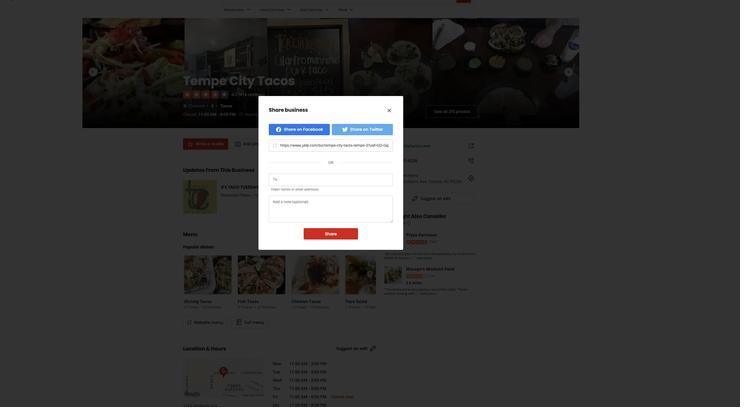 Task type: describe. For each thing, give the bounding box(es) containing it.
reviews for chicken tacos
[[316, 305, 329, 310]]

5
[[345, 305, 347, 310]]

so
[[394, 256, 398, 261]]

(416 reviews) link
[[239, 92, 265, 97]]

on for facebook
[[297, 127, 302, 133]]

place
[[405, 252, 412, 256]]

food
[[444, 267, 454, 272]]

close image
[[386, 107, 392, 114]]

3-
[[376, 185, 381, 191]]

more link
[[334, 3, 359, 18]]

photos for shrimp
[[187, 305, 199, 310]]

0 horizontal spatial previous image
[[90, 69, 96, 75]]

guac
[[343, 193, 352, 198]]

shrimp
[[184, 299, 199, 305]]

view full menu link
[[339, 245, 376, 250]]

months
[[279, 112, 295, 117]]

directions
[[397, 173, 418, 178]]

next image for left previous image
[[566, 69, 572, 75]]

tacos for shrimp tacos
[[200, 299, 212, 305]]

8:00 for wed
[[311, 378, 319, 384]]

24 chevron down v2 image for more
[[348, 7, 354, 13]]

menu for website menu
[[211, 320, 223, 326]]

fri
[[273, 394, 278, 400]]

- for thu
[[309, 386, 310, 392]]

or
[[328, 160, 333, 165]]

inside.
[[447, 288, 456, 292]]

previous image
[[186, 194, 192, 200]]

4 photo of tempe city tacos - tempe, az, us. image from the left
[[579, 18, 662, 128]]

restaurant
[[392, 288, 407, 292]]

wed
[[273, 378, 282, 384]]

11:00 for mon
[[289, 361, 300, 367]]

am for tue
[[301, 370, 307, 375]]

1 photo of tempe city tacos - tempe, az, us. image from the left
[[38, 18, 185, 128]]

11:00 am - 8:00 pm for wed
[[289, 378, 327, 384]]

Sharing link text field
[[280, 143, 389, 148]]

twitter
[[369, 127, 383, 133]]

city
[[229, 72, 255, 90]]

playa hermosa
[[406, 232, 437, 238]]

fish
[[238, 299, 246, 305]]

suggest inside location & hours element
[[336, 346, 352, 352]]

24 camera v2 image
[[235, 141, 241, 147]]

pretty
[[437, 288, 446, 292]]

location & hours
[[183, 346, 226, 353]]

more inside it's taco tuesday $1.50ea blackened tilapia… read more
[[263, 193, 272, 198]]

26
[[257, 305, 261, 310]]

and inside the today's special mon. 3-23 chips, guac and roasted red salsa $4.00…
[[353, 193, 359, 198]]

read more for mexican
[[420, 292, 436, 296]]

read for playa
[[416, 256, 423, 261]]

see all 210 photos
[[434, 109, 470, 115]]

2 horizontal spatial menu
[[358, 245, 370, 250]]

a inside "we tried this place for the first time yesterday my husband is a foodie so he loves…"
[[474, 252, 476, 256]]

macayo's
[[406, 267, 425, 272]]

reviews for fish tacos
[[262, 305, 275, 310]]

southern
[[400, 179, 419, 185]]

read more link for hermosa
[[416, 256, 432, 261]]

more for macayo's
[[428, 292, 436, 296]]

website
[[194, 320, 210, 326]]

11:00 am - 8:00 pm for thu
[[289, 386, 327, 392]]

services for home services
[[271, 7, 285, 12]]

thu
[[273, 386, 280, 392]]

review
[[211, 141, 224, 147]]

business
[[232, 167, 254, 174]]

see for see all 210 photos
[[434, 109, 442, 115]]

mon.
[[365, 185, 375, 191]]

pm for tue
[[320, 370, 327, 375]]

hours
[[315, 112, 323, 117]]

and inside "the restaurant is very spacious and pretty inside. there's outdoor seating with…"
[[431, 288, 437, 292]]

an inside button
[[437, 196, 442, 202]]

an inside location & hours element
[[353, 346, 359, 352]]

23 inside the today's special mon. 3-23 chips, guac and roasted red salsa $4.00…
[[381, 185, 386, 191]]

505
[[430, 274, 435, 278]]

tacos right $
[[220, 103, 232, 109]]

2 for months
[[276, 112, 278, 117]]

11:00 for tue
[[289, 370, 300, 375]]

23 inside menu element
[[203, 305, 207, 310]]

playa
[[406, 232, 417, 238]]

auto
[[300, 7, 308, 12]]

auto services
[[300, 7, 323, 12]]

business categories element
[[220, 3, 651, 18]]

tacos for fish tacos
[[247, 299, 259, 305]]

24 add v2 image
[[335, 141, 342, 147]]

tacos for chicken tacos
[[309, 299, 321, 305]]

11:00 am - 3:00 pm
[[289, 361, 327, 367]]

24 directions v2 image
[[468, 176, 474, 182]]

1 horizontal spatial 16 info v2 image
[[407, 221, 411, 226]]

tempe,
[[428, 179, 443, 185]]

chicken tacos 3 photos
[[292, 299, 321, 310]]

"the
[[384, 288, 391, 292]]

next image for previous icon
[[367, 194, 373, 200]]

11:00 for wed
[[289, 378, 300, 384]]

get
[[389, 173, 396, 178]]

8:00 for tue
[[311, 370, 319, 375]]

yesterday
[[437, 252, 451, 256]]

blackened
[[221, 193, 238, 198]]

am for wed
[[301, 378, 307, 384]]

0 vertical spatial share button
[[271, 139, 300, 150]]

24 phone v2 image
[[468, 158, 474, 164]]

"the restaurant is very spacious and pretty inside. there's outdoor seating with…"
[[384, 288, 468, 296]]

119
[[389, 179, 396, 185]]

am for thu
[[301, 386, 307, 392]]

photo of tempe city tacos - tempe, az, us. good eating! image
[[432, 18, 579, 128]]

8:00 for thu
[[311, 386, 319, 392]]

is inside "the restaurant is very spacious and pretty inside. there's outdoor seating with…"
[[408, 288, 410, 292]]

it's taco tuesday $1.50ea image
[[183, 180, 217, 214]]

taco salad image
[[345, 256, 393, 295]]

outdoor
[[384, 292, 396, 296]]

full
[[244, 320, 251, 326]]

e
[[397, 179, 399, 185]]

first
[[424, 252, 429, 256]]

special
[[349, 185, 364, 191]]

salsa
[[382, 193, 391, 198]]

salad
[[356, 299, 367, 305]]

hermosa
[[418, 232, 437, 238]]

mon
[[273, 361, 282, 367]]

hours updated 2 months ago
[[245, 112, 303, 117]]

website menu link
[[183, 317, 228, 329]]

24 pencil v2 image
[[412, 196, 418, 202]]

(480)
[[389, 158, 398, 164]]

you
[[384, 213, 394, 220]]

save button
[[302, 139, 329, 150]]

24 share v2 image
[[275, 141, 281, 147]]

16 info v2 image inside info alert
[[239, 112, 243, 116]]

1 vertical spatial previous image
[[186, 271, 192, 277]]

26 reviews
[[257, 305, 275, 310]]

am for fri
[[301, 394, 307, 400]]

24 external link v2 image
[[468, 143, 474, 149]]

24 menu v2 image
[[236, 320, 242, 326]]

suggest an edit inside location & hours element
[[336, 346, 368, 352]]

see all 210 photos link
[[426, 105, 479, 118]]

85282
[[450, 179, 462, 185]]

chicken
[[292, 299, 308, 305]]

taco salad 5 photos
[[345, 299, 367, 310]]

the
[[418, 252, 423, 256]]

pm for mon
[[320, 361, 327, 367]]

shrimp tacos image
[[184, 256, 232, 295]]

map image
[[183, 359, 264, 398]]

location
[[183, 346, 205, 353]]

info alert
[[239, 111, 303, 118]]

none text field inside the share business dialog
[[273, 178, 276, 182]]

11:00 for thu
[[289, 386, 300, 392]]

get directions 119 e southern ave tempe, az 85282
[[389, 173, 462, 185]]

16 external link v2 image
[[187, 321, 192, 325]]

full menu
[[244, 320, 264, 326]]

menu element
[[175, 223, 394, 329]]

(416
[[239, 92, 247, 97]]

15
[[364, 305, 368, 310]]

today's special mon. 3-23 chips, guac and roasted red salsa $4.00…
[[332, 185, 391, 203]]

facebook
[[303, 127, 323, 133]]



Task type: vqa. For each thing, say whether or not it's contained in the screenshot.


Task type: locate. For each thing, give the bounding box(es) containing it.
pm
[[229, 112, 236, 117], [320, 361, 327, 367], [320, 370, 327, 375], [320, 378, 327, 384], [320, 386, 327, 392], [320, 394, 327, 400]]

16 info v2 image down might
[[407, 221, 411, 226]]

share button down 24 facebook v2 icon at left
[[271, 139, 300, 150]]

closed now
[[331, 394, 354, 400]]

11:00 right mon
[[289, 361, 300, 367]]

None text field
[[273, 178, 276, 182]]

&
[[206, 346, 210, 353]]

2 reviews from the left
[[262, 305, 275, 310]]

full
[[350, 245, 357, 250]]

chicken tacos image
[[292, 256, 339, 295]]

see hours link
[[306, 112, 326, 118]]

24 chevron down v2 image
[[245, 7, 251, 13], [286, 7, 292, 13]]

1 vertical spatial suggest an edit
[[336, 346, 368, 352]]

on left the twitter
[[363, 127, 368, 133]]

is left very
[[408, 288, 410, 292]]

share for share on facebook
[[284, 127, 296, 133]]

tacos inside shrimp tacos 2 photos
[[200, 299, 212, 305]]

0 vertical spatial is
[[471, 252, 473, 256]]

- for wed
[[309, 378, 310, 384]]

1 horizontal spatial suggest
[[420, 196, 436, 202]]

see left "all" at the top of page
[[434, 109, 442, 115]]

home
[[260, 7, 270, 12]]

photo of tempe city tacos - tempe, az, us. street tacos! image
[[350, 18, 432, 128]]

closed down 16 claim filled v2 icon
[[183, 112, 196, 117]]

yelper
[[271, 187, 280, 192]]

1 vertical spatial read more link
[[420, 292, 436, 296]]

more right the
[[424, 256, 432, 261]]

11:00 right the fri
[[289, 394, 300, 400]]

foodie
[[384, 256, 394, 261]]

0 horizontal spatial 2
[[184, 305, 186, 310]]

and
[[353, 193, 359, 198], [431, 288, 437, 292]]

see for see hours
[[308, 112, 314, 117]]

16 info v2 image
[[239, 112, 243, 116], [407, 221, 411, 226]]

next image
[[566, 69, 572, 75], [367, 194, 373, 200], [367, 271, 373, 277]]

on
[[297, 127, 302, 133], [363, 127, 368, 133]]

closed inside location & hours element
[[331, 394, 344, 400]]

- for tue
[[309, 370, 310, 375]]

photos for taco
[[348, 305, 360, 310]]

11:00 am - 8:00 pm for fri
[[289, 394, 327, 400]]

1 vertical spatial 2
[[184, 305, 186, 310]]

and down 'special'
[[353, 193, 359, 198]]

1 vertical spatial is
[[408, 288, 410, 292]]

1 horizontal spatial 24 chevron down v2 image
[[286, 7, 292, 13]]

2 photos from the left
[[241, 305, 253, 310]]

tempe
[[183, 72, 227, 90]]

might
[[395, 213, 410, 220]]

an left 24 pencil v2 image on the bottom
[[353, 346, 359, 352]]

0 horizontal spatial 24 chevron down v2 image
[[245, 7, 251, 13]]

11:00 am - 8:00 pm for tue
[[289, 370, 327, 375]]

with…"
[[408, 292, 418, 296]]

1 horizontal spatial an
[[437, 196, 442, 202]]

more left pretty on the right bottom
[[428, 292, 436, 296]]

3 photo of tempe city tacos - tempe, az, us. image from the left
[[267, 18, 350, 128]]

24 facebook v2 image
[[276, 127, 282, 133]]

share on twitter button
[[332, 124, 393, 135], [332, 124, 393, 135]]

1 services from the left
[[271, 7, 285, 12]]

tilapia…
[[239, 193, 253, 198]]

follow
[[344, 141, 356, 147]]

1 vertical spatial edit
[[360, 346, 368, 352]]

read more link
[[416, 256, 432, 261], [420, 292, 436, 296]]

23 up salsa
[[381, 185, 386, 191]]

0 vertical spatial read more
[[416, 256, 432, 261]]

0 vertical spatial read more link
[[416, 256, 432, 261]]

0 horizontal spatial 16 info v2 image
[[239, 112, 243, 116]]

1 horizontal spatial a
[[474, 252, 476, 256]]

edit down az
[[443, 196, 451, 202]]

tacos up "16"
[[309, 299, 321, 305]]

1 horizontal spatial menu
[[252, 320, 264, 326]]

0 horizontal spatial edit
[[360, 346, 368, 352]]

2 for photos
[[184, 305, 186, 310]]

0 horizontal spatial services
[[271, 7, 285, 12]]

fish tacos image
[[238, 256, 285, 295]]

tacos inside fish tacos 4 photos
[[247, 299, 259, 305]]

0 vertical spatial previous image
[[90, 69, 96, 75]]

1 24 chevron down v2 image from the left
[[324, 7, 330, 13]]

edit inside button
[[443, 196, 451, 202]]

read inside it's taco tuesday $1.50ea blackened tilapia… read more
[[254, 193, 262, 198]]

1 horizontal spatial 24 chevron down v2 image
[[348, 7, 354, 13]]

1 horizontal spatial edit
[[443, 196, 451, 202]]

0 vertical spatial 23
[[381, 185, 386, 191]]

24 chevron down v2 image
[[324, 7, 330, 13], [348, 7, 354, 13]]

closed for closed now
[[331, 394, 344, 400]]

2 on from the left
[[363, 127, 368, 133]]

loves…"
[[403, 256, 414, 261]]

on left facebook
[[297, 127, 302, 133]]

read right the with…"
[[420, 292, 427, 296]]

tacos link
[[220, 103, 232, 109]]

23 reviews
[[203, 305, 222, 310]]

share for share on twitter
[[350, 127, 362, 133]]

updated
[[258, 112, 275, 117]]

2 vertical spatial read
[[420, 292, 427, 296]]

2 inside info alert
[[276, 112, 278, 117]]

24 chevron down v2 image inside restaurants link
[[245, 7, 251, 13]]

services right auto
[[309, 7, 323, 12]]

read more link for mexican
[[420, 292, 436, 296]]

add
[[243, 141, 251, 147]]

photos for chicken
[[295, 305, 306, 310]]

0 horizontal spatial a
[[207, 141, 210, 147]]

24 chevron down v2 image right more at the top left
[[348, 7, 354, 13]]

0 vertical spatial and
[[353, 193, 359, 198]]

1 horizontal spatial 2
[[276, 112, 278, 117]]

1 vertical spatial read
[[416, 256, 423, 261]]

None search field
[[221, 0, 472, 3]]

tacos up 26
[[247, 299, 259, 305]]

0 vertical spatial suggest an edit
[[420, 196, 451, 202]]

1 vertical spatial an
[[353, 346, 359, 352]]

"we
[[384, 252, 390, 256]]

photos inside fish tacos 4 photos
[[241, 305, 253, 310]]

updates
[[183, 167, 205, 174]]

3 11:00 am - 8:00 pm from the top
[[289, 386, 327, 392]]

he
[[398, 256, 402, 261]]

share business dialog
[[0, 0, 740, 408]]

16 info v2 image down (416 at the left top of page
[[239, 112, 243, 116]]

a right write
[[207, 141, 210, 147]]

2 24 chevron down v2 image from the left
[[286, 7, 292, 13]]

reviews)
[[248, 92, 265, 97]]

967-
[[399, 158, 408, 164]]

23 up website menu link
[[203, 305, 207, 310]]

8226
[[408, 158, 417, 164]]

miles
[[412, 281, 422, 286]]

suggest an edit left 24 pencil v2 image on the bottom
[[336, 346, 368, 352]]

pm for fri
[[320, 394, 327, 400]]

tacos up reviews) on the left of page
[[257, 72, 295, 90]]

an down "tempe,"
[[437, 196, 442, 202]]

24 chevron down v2 image right restaurants
[[245, 7, 251, 13]]

2 down shrimp
[[184, 305, 186, 310]]

0 horizontal spatial an
[[353, 346, 359, 352]]

share button up view
[[304, 229, 358, 240]]

1 horizontal spatial suggest an edit
[[420, 196, 451, 202]]

2 24 chevron down v2 image from the left
[[348, 7, 354, 13]]

photos inside shrimp tacos 2 photos
[[187, 305, 199, 310]]

read more for hermosa
[[416, 256, 432, 261]]

11:00 right thu
[[289, 386, 300, 392]]

2 vertical spatial more
[[428, 292, 436, 296]]

tuesday
[[240, 185, 259, 191]]

read for macayo's
[[420, 292, 427, 296]]

closed for closed 11:00 am - 8:00 pm
[[183, 112, 196, 117]]

- for mon
[[309, 361, 310, 367]]

11:00 am - 8:00 pm
[[289, 370, 327, 375], [289, 378, 327, 384], [289, 386, 327, 392], [289, 394, 327, 400]]

0 vertical spatial next image
[[566, 69, 572, 75]]

photos down shrimp
[[187, 305, 199, 310]]

24 chevron down v2 image inside auto services link
[[324, 7, 330, 13]]

reviews right the 15
[[369, 305, 383, 310]]

1 horizontal spatial share button
[[304, 229, 358, 240]]

suggest an edit inside button
[[420, 196, 451, 202]]

share on twitter
[[350, 127, 383, 133]]

0 horizontal spatial 24 chevron down v2 image
[[324, 7, 330, 13]]

chips,
[[332, 193, 342, 198]]

roasted
[[360, 193, 374, 198]]

1 horizontal spatial services
[[309, 7, 323, 12]]

2 photo of tempe city tacos - tempe, az, us. image from the left
[[185, 18, 267, 128]]

photos inside taco salad 5 photos
[[348, 305, 360, 310]]

1 horizontal spatial on
[[363, 127, 368, 133]]

1 horizontal spatial closed
[[331, 394, 344, 400]]

0 horizontal spatial on
[[297, 127, 302, 133]]

edit left 24 pencil v2 image on the bottom
[[360, 346, 368, 352]]

taco
[[228, 185, 239, 191]]

read down tuesday
[[254, 193, 262, 198]]

0 horizontal spatial 23
[[203, 305, 207, 310]]

is inside "we tried this place for the first time yesterday my husband is a foodie so he loves…"
[[471, 252, 473, 256]]

4.2 star rating image
[[183, 90, 229, 99]]

consider
[[423, 213, 446, 220]]

-
[[218, 112, 219, 117], [309, 361, 310, 367], [309, 370, 310, 375], [309, 378, 310, 384], [309, 386, 310, 392], [309, 394, 310, 400]]

1 photos from the left
[[187, 305, 199, 310]]

popular dishes
[[183, 245, 214, 250]]

0 vertical spatial 16 info v2 image
[[239, 112, 243, 116]]

tacos inside chicken tacos 3 photos
[[309, 299, 321, 305]]

read left first
[[416, 256, 423, 261]]

closed
[[183, 112, 196, 117], [331, 394, 344, 400]]

1 vertical spatial hours
[[211, 346, 226, 353]]

sponsored
[[384, 220, 406, 226]]

24 save outline v2 image
[[306, 141, 312, 147]]

is right husband
[[471, 252, 473, 256]]

24 chevron down v2 image inside the 'home services' link
[[286, 7, 292, 13]]

today's
[[332, 185, 348, 191]]

4 reviews from the left
[[369, 305, 383, 310]]

1 horizontal spatial hours
[[245, 112, 257, 117]]

edit inside location & hours element
[[360, 346, 368, 352]]

1 vertical spatial next image
[[367, 194, 373, 200]]

photos for fish
[[241, 305, 253, 310]]

0 horizontal spatial see
[[308, 112, 314, 117]]

24 chevron down v2 image inside more link
[[348, 7, 354, 13]]

an
[[437, 196, 442, 202], [353, 346, 359, 352]]

16 external link v2 image
[[273, 143, 277, 148]]

menu for full menu
[[252, 320, 264, 326]]

0 vertical spatial a
[[207, 141, 210, 147]]

3.5 star rating image
[[406, 274, 429, 279]]

pm for thu
[[320, 386, 327, 392]]

3:00
[[311, 361, 319, 367]]

tempe city tacos
[[183, 72, 295, 90]]

add photo link
[[230, 139, 269, 150]]

reviews for taco salad
[[369, 305, 383, 310]]

it's taco tuesday $1.50ea blackened tilapia… read more
[[221, 185, 276, 198]]

and left pretty on the right bottom
[[431, 288, 437, 292]]

4.5 star rating image
[[406, 240, 429, 244]]

24 chevron down v2 image for auto services
[[324, 7, 330, 13]]

location & hours element
[[175, 337, 384, 408]]

read more
[[416, 256, 432, 261], [420, 292, 436, 296]]

24 twitter v2 image
[[342, 127, 348, 133]]

11:00 down 11:00 am - 3:00 pm on the bottom left of page
[[289, 370, 300, 375]]

2 11:00 am - 8:00 pm from the top
[[289, 378, 327, 384]]

am for mon
[[301, 361, 307, 367]]

or
[[291, 187, 295, 192]]

0 vertical spatial an
[[437, 196, 442, 202]]

on for twitter
[[363, 127, 368, 133]]

$
[[211, 103, 214, 109]]

services right home
[[271, 7, 285, 12]]

tacos
[[257, 72, 295, 90], [220, 103, 232, 109], [200, 299, 212, 305], [247, 299, 259, 305], [309, 299, 321, 305]]

share on facebook
[[284, 127, 323, 133]]

suggest an edit link
[[336, 346, 376, 352]]

1 horizontal spatial 23
[[381, 185, 386, 191]]

0 vertical spatial read
[[254, 193, 262, 198]]

there's
[[457, 288, 468, 292]]

8:00 for fri
[[311, 394, 319, 400]]

3 reviews from the left
[[316, 305, 329, 310]]

yelper names or email addresses
[[271, 187, 319, 192]]

24 chevron down v2 image right 'auto services'
[[324, 7, 330, 13]]

24 chevron down v2 image for home services
[[286, 7, 292, 13]]

1 on from the left
[[297, 127, 302, 133]]

2 vertical spatial next image
[[367, 271, 373, 277]]

more for playa
[[424, 256, 432, 261]]

0 horizontal spatial suggest an edit
[[336, 346, 368, 352]]

suggest an edit button
[[389, 193, 474, 204]]

am
[[210, 112, 217, 117], [301, 361, 307, 367], [301, 370, 307, 375], [301, 378, 307, 384], [301, 386, 307, 392], [301, 394, 307, 400]]

more
[[263, 193, 272, 198], [424, 256, 432, 261], [428, 292, 436, 296]]

suggest an edit down "tempe,"
[[420, 196, 451, 202]]

4 11:00 am - 8:00 pm from the top
[[289, 394, 327, 400]]

previous image
[[90, 69, 96, 75], [186, 271, 192, 277]]

0 vertical spatial 2
[[276, 112, 278, 117]]

1 11:00 am - 8:00 pm from the top
[[289, 370, 327, 375]]

photos down "fish"
[[241, 305, 253, 310]]

0 horizontal spatial menu
[[211, 320, 223, 326]]

4
[[238, 305, 240, 310]]

0 vertical spatial edit
[[443, 196, 451, 202]]

0 vertical spatial suggest
[[420, 196, 436, 202]]

1 reviews from the left
[[208, 305, 222, 310]]

also
[[411, 213, 422, 220]]

1 vertical spatial suggest
[[336, 346, 352, 352]]

16 reviews
[[311, 305, 329, 310]]

hours
[[245, 112, 257, 117], [211, 346, 226, 353]]

photos down the taco
[[348, 305, 360, 310]]

view
[[339, 245, 349, 250]]

reviews right "16"
[[316, 305, 329, 310]]

hours right &
[[211, 346, 226, 353]]

taco
[[345, 299, 355, 305]]

2 inside shrimp tacos 2 photos
[[184, 305, 186, 310]]

4 photos from the left
[[348, 305, 360, 310]]

photo of tempe city tacos - tempe, az, us. image
[[38, 18, 185, 128], [185, 18, 267, 128], [267, 18, 350, 128], [579, 18, 662, 128]]

now
[[345, 394, 354, 400]]

more down "$1.50ea"
[[263, 193, 272, 198]]

photos inside chicken tacos 3 photos
[[295, 305, 306, 310]]

- for fri
[[309, 394, 310, 400]]

macayo's mexican food image
[[384, 267, 402, 284]]

1 24 chevron down v2 image from the left
[[245, 7, 251, 13]]

popular
[[183, 245, 199, 250]]

business
[[285, 106, 308, 114]]

0 vertical spatial closed
[[183, 112, 196, 117]]

16 claim filled v2 image
[[183, 104, 187, 108]]

3
[[292, 305, 294, 310]]

1 vertical spatial 23
[[203, 305, 207, 310]]

0 vertical spatial more
[[263, 193, 272, 198]]

suggest inside button
[[420, 196, 436, 202]]

3 photos from the left
[[295, 305, 306, 310]]

11:00 down claimed
[[198, 112, 209, 117]]

tacos up 23 reviews
[[200, 299, 212, 305]]

all
[[443, 109, 448, 115]]

share business
[[269, 106, 308, 114]]

services for auto services
[[309, 7, 323, 12]]

1 vertical spatial read more
[[420, 292, 436, 296]]

1 horizontal spatial and
[[431, 288, 437, 292]]

reviews up website menu
[[208, 305, 222, 310]]

restaurants
[[224, 7, 244, 12]]

1 horizontal spatial see
[[434, 109, 442, 115]]

today's special mon. 3-23 image
[[294, 180, 328, 214]]

3.5
[[406, 281, 411, 286]]

1 vertical spatial more
[[424, 256, 432, 261]]

get directions link
[[389, 173, 418, 178]]

1 vertical spatial share button
[[304, 229, 358, 240]]

share button inside the share business dialog
[[304, 229, 358, 240]]

24 chevron down v2 image for restaurants
[[245, 7, 251, 13]]

share for share business
[[269, 106, 284, 114]]

1 vertical spatial a
[[474, 252, 476, 256]]

next image for the bottom previous image
[[367, 271, 373, 277]]

tempecitytacos.com
[[389, 143, 431, 149]]

0 vertical spatial hours
[[245, 112, 257, 117]]

write
[[195, 141, 206, 147]]

a right husband
[[474, 252, 476, 256]]

0 horizontal spatial is
[[408, 288, 410, 292]]

11:00 right wed
[[289, 378, 300, 384]]

0 horizontal spatial hours
[[211, 346, 226, 353]]

none text field inside the share business dialog
[[269, 196, 393, 223]]

24 pencil v2 image
[[370, 346, 376, 352]]

1 horizontal spatial previous image
[[186, 271, 192, 277]]

24 chevron down v2 image left auto
[[286, 7, 292, 13]]

reviews right 26
[[262, 305, 275, 310]]

0 horizontal spatial closed
[[183, 112, 196, 117]]

menu
[[358, 245, 370, 250], [211, 320, 223, 326], [252, 320, 264, 326]]

1 vertical spatial and
[[431, 288, 437, 292]]

None text field
[[269, 196, 393, 223]]

dishes
[[200, 245, 214, 250]]

0 horizontal spatial share button
[[271, 139, 300, 150]]

2 services from the left
[[309, 7, 323, 12]]

photos
[[187, 305, 199, 310], [241, 305, 253, 310], [295, 305, 306, 310], [348, 305, 360, 310]]

reviews for shrimp tacos
[[208, 305, 222, 310]]

fish tacos 4 photos
[[238, 299, 259, 310]]

closed left now
[[331, 394, 344, 400]]

updates from this business element
[[175, 158, 401, 214]]

hours left updated
[[245, 112, 257, 117]]

read
[[254, 193, 262, 198], [416, 256, 423, 261], [420, 292, 427, 296]]

menu
[[183, 231, 197, 238]]

0 horizontal spatial suggest
[[336, 346, 352, 352]]

photos
[[456, 109, 470, 115]]

1 vertical spatial 16 info v2 image
[[407, 221, 411, 226]]

photos down chicken
[[295, 305, 306, 310]]

see left the hours
[[308, 112, 314, 117]]

1 horizontal spatial is
[[471, 252, 473, 256]]

24 star v2 image
[[187, 141, 193, 147]]

1 vertical spatial closed
[[331, 394, 344, 400]]

pm for wed
[[320, 378, 327, 384]]

0 horizontal spatial and
[[353, 193, 359, 198]]

11:00 for fri
[[289, 394, 300, 400]]

2 left months
[[276, 112, 278, 117]]

hours inside info alert
[[245, 112, 257, 117]]

home services link
[[256, 3, 296, 18]]



